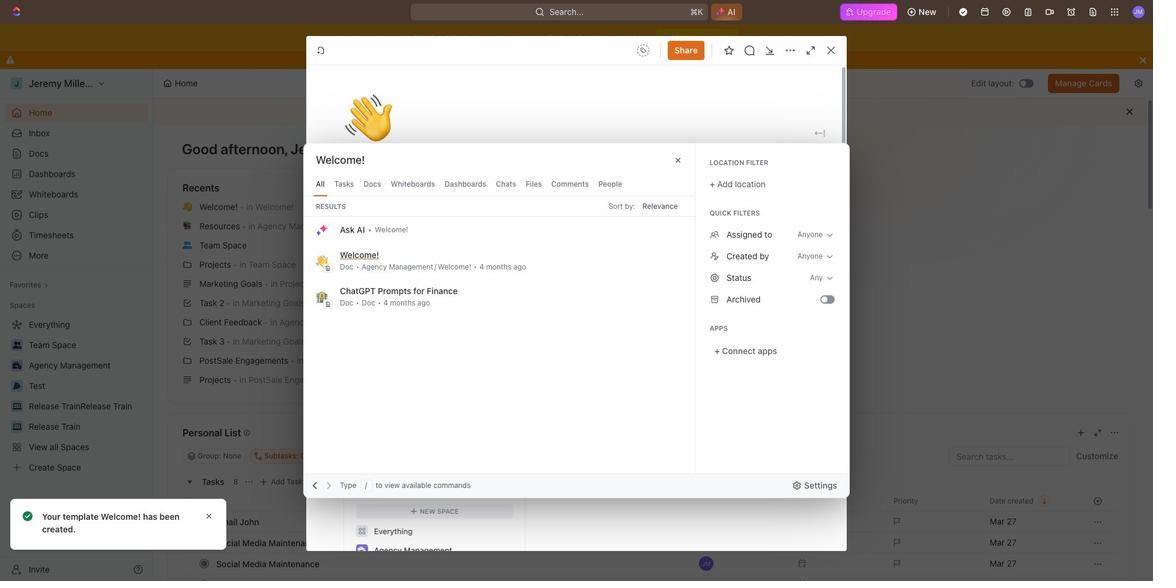 Task type: vqa. For each thing, say whether or not it's contained in the screenshot.
THE 'GLOBE' image
no



Task type: locate. For each thing, give the bounding box(es) containing it.
alert
[[153, 99, 1147, 125]]

qdq9q image
[[710, 230, 720, 240], [710, 252, 720, 261], [710, 273, 720, 283]]

1 vertical spatial qdq9q image
[[710, 252, 720, 261]]

Search or run a command… text field
[[316, 153, 406, 168]]

tree
[[5, 315, 148, 478]]

sidebar navigation
[[0, 69, 153, 582]]

e83zz image
[[710, 295, 720, 305]]

3 qdq9q image from the top
[[710, 273, 720, 283]]

0 vertical spatial qdq9q image
[[710, 230, 720, 240]]

2 vertical spatial qdq9q image
[[710, 273, 720, 283]]



Task type: describe. For each thing, give the bounding box(es) containing it.
2 qdq9q image from the top
[[710, 252, 720, 261]]

1 qdq9q image from the top
[[710, 230, 720, 240]]

user group image
[[183, 241, 192, 249]]

tree inside sidebar navigation
[[5, 315, 148, 478]]

Search tasks... text field
[[950, 448, 1070, 466]]



